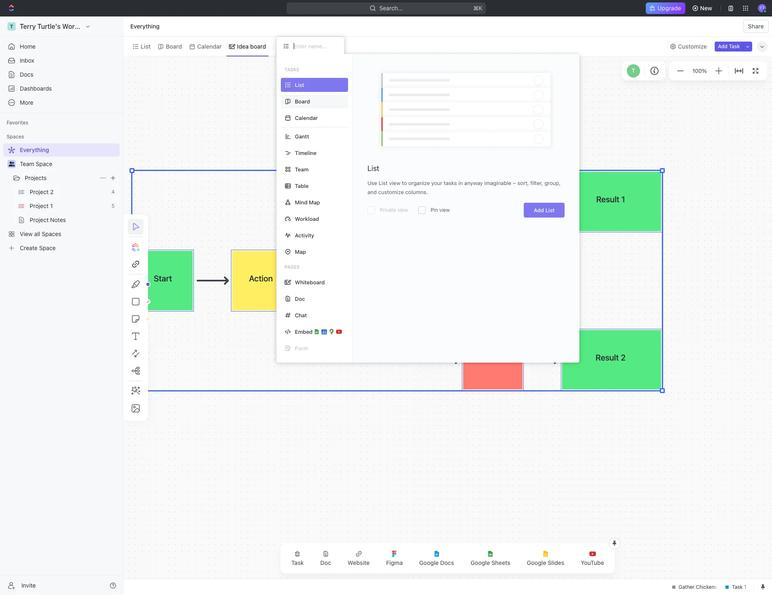 Task type: vqa. For each thing, say whether or not it's contained in the screenshot.
1st Set priority icon from the bottom of the Row Group containing ‎Task 1
no



Task type: locate. For each thing, give the bounding box(es) containing it.
website
[[348, 560, 370, 567]]

list inside use list view to organize your tasks in anyway imaginable – sort, filter, group, and customize columns.
[[379, 180, 388, 187]]

slides
[[548, 560, 565, 567]]

0 horizontal spatial team
[[20, 161, 34, 168]]

use list view to organize your tasks in anyway imaginable – sort, filter, group, and customize columns.
[[368, 180, 561, 196]]

list down "everything" link
[[141, 43, 151, 50]]

private
[[380, 207, 396, 213]]

doc button
[[314, 546, 338, 572]]

add
[[718, 43, 728, 49], [534, 207, 544, 214]]

board
[[250, 43, 266, 50]]

task inside button
[[291, 560, 304, 567]]

tree
[[3, 144, 120, 255]]

1 vertical spatial doc
[[320, 560, 331, 567]]

idea
[[237, 43, 249, 50]]

google docs button
[[413, 546, 461, 572]]

mind
[[295, 199, 308, 206]]

0 vertical spatial board
[[166, 43, 182, 50]]

team right the user group image
[[20, 161, 34, 168]]

calendar link
[[196, 41, 222, 52]]

map down "activity"
[[295, 249, 306, 255]]

view left to at the top right of page
[[389, 180, 401, 187]]

sheets
[[492, 560, 511, 567]]

team
[[20, 161, 34, 168], [295, 166, 309, 173]]

task
[[729, 43, 740, 49], [291, 560, 304, 567]]

and
[[368, 189, 377, 196]]

everything link
[[128, 21, 162, 31]]

workload
[[295, 216, 319, 222]]

favorites button
[[3, 118, 32, 128]]

doc inside button
[[320, 560, 331, 567]]

1 horizontal spatial task
[[729, 43, 740, 49]]

1 horizontal spatial add
[[718, 43, 728, 49]]

customize button
[[668, 41, 710, 52]]

view for pin
[[440, 207, 450, 213]]

calendar
[[197, 43, 222, 50], [295, 115, 318, 121]]

google
[[420, 560, 439, 567], [471, 560, 490, 567], [527, 560, 547, 567]]

google inside button
[[471, 560, 490, 567]]

activity
[[295, 232, 314, 239]]

list
[[141, 43, 151, 50], [368, 164, 380, 173], [379, 180, 388, 187], [546, 207, 555, 214]]

projects link
[[25, 172, 97, 185]]

0 vertical spatial task
[[729, 43, 740, 49]]

use
[[368, 180, 377, 187]]

dashboards
[[20, 85, 52, 92]]

doc
[[295, 296, 305, 302], [320, 560, 331, 567]]

columns.
[[406, 189, 428, 196]]

1 vertical spatial task
[[291, 560, 304, 567]]

customize
[[678, 43, 707, 50]]

1 vertical spatial docs
[[440, 560, 454, 567]]

1 horizontal spatial doc
[[320, 560, 331, 567]]

t
[[632, 67, 636, 74]]

imaginable
[[485, 180, 512, 187]]

tree inside "sidebar" navigation
[[3, 144, 120, 255]]

inbox link
[[3, 54, 120, 67]]

board down tasks
[[295, 98, 310, 105]]

0 horizontal spatial docs
[[20, 71, 33, 78]]

tree containing team space
[[3, 144, 120, 255]]

view
[[287, 43, 301, 50]]

table
[[295, 183, 309, 189]]

google left the sheets
[[471, 560, 490, 567]]

home link
[[3, 40, 120, 53]]

⌘k
[[474, 5, 483, 12]]

google slides button
[[521, 546, 571, 572]]

docs
[[20, 71, 33, 78], [440, 560, 454, 567]]

team up table
[[295, 166, 309, 173]]

board
[[166, 43, 182, 50], [295, 98, 310, 105]]

board right list link
[[166, 43, 182, 50]]

team inside 'link'
[[20, 161, 34, 168]]

idea board link
[[235, 41, 266, 52]]

map right mind
[[309, 199, 320, 206]]

team for team space
[[20, 161, 34, 168]]

view
[[389, 180, 401, 187], [398, 207, 408, 213], [440, 207, 450, 213]]

1 google from the left
[[420, 560, 439, 567]]

doc up chat
[[295, 296, 305, 302]]

calendar left idea
[[197, 43, 222, 50]]

pin view
[[431, 207, 450, 213]]

0 vertical spatial add
[[718, 43, 728, 49]]

google right figma
[[420, 560, 439, 567]]

0 horizontal spatial task
[[291, 560, 304, 567]]

youtube button
[[575, 546, 611, 572]]

view right private
[[398, 207, 408, 213]]

google left slides
[[527, 560, 547, 567]]

add down filter,
[[534, 207, 544, 214]]

doc right task button
[[320, 560, 331, 567]]

task inside button
[[729, 43, 740, 49]]

1 vertical spatial calendar
[[295, 115, 318, 121]]

view button
[[277, 37, 303, 56]]

0 vertical spatial map
[[309, 199, 320, 206]]

0 horizontal spatial board
[[166, 43, 182, 50]]

share
[[748, 23, 764, 30]]

0 horizontal spatial map
[[295, 249, 306, 255]]

calendar up gantt
[[295, 115, 318, 121]]

0 horizontal spatial add
[[534, 207, 544, 214]]

new button
[[689, 2, 718, 15]]

1 vertical spatial add
[[534, 207, 544, 214]]

invite
[[21, 582, 36, 589]]

team space link
[[20, 158, 118, 171]]

view button
[[277, 41, 303, 52]]

1 horizontal spatial team
[[295, 166, 309, 173]]

1 horizontal spatial google
[[471, 560, 490, 567]]

0 horizontal spatial google
[[420, 560, 439, 567]]

map
[[309, 199, 320, 206], [295, 249, 306, 255]]

space
[[36, 161, 52, 168]]

2 google from the left
[[471, 560, 490, 567]]

form
[[295, 345, 308, 352]]

list down group,
[[546, 207, 555, 214]]

1 vertical spatial map
[[295, 249, 306, 255]]

view right pin
[[440, 207, 450, 213]]

share button
[[744, 20, 769, 33]]

google docs
[[420, 560, 454, 567]]

1 vertical spatial board
[[295, 98, 310, 105]]

list right "use"
[[379, 180, 388, 187]]

team for team
[[295, 166, 309, 173]]

add inside button
[[718, 43, 728, 49]]

docs inside button
[[440, 560, 454, 567]]

spaces
[[7, 134, 24, 140]]

0 horizontal spatial calendar
[[197, 43, 222, 50]]

1 horizontal spatial board
[[295, 98, 310, 105]]

2 horizontal spatial google
[[527, 560, 547, 567]]

organize
[[409, 180, 430, 187]]

timeline
[[295, 150, 317, 156]]

1 horizontal spatial docs
[[440, 560, 454, 567]]

idea board
[[237, 43, 266, 50]]

0 vertical spatial docs
[[20, 71, 33, 78]]

0 vertical spatial calendar
[[197, 43, 222, 50]]

board inside board link
[[166, 43, 182, 50]]

home
[[20, 43, 36, 50]]

0 vertical spatial doc
[[295, 296, 305, 302]]

tasks
[[285, 67, 299, 72]]

add right customize
[[718, 43, 728, 49]]

whiteboard
[[295, 279, 325, 286]]

user group image
[[8, 162, 15, 167]]

3 google from the left
[[527, 560, 547, 567]]



Task type: describe. For each thing, give the bounding box(es) containing it.
favorites
[[7, 120, 28, 126]]

list up "use"
[[368, 164, 380, 173]]

chat
[[295, 312, 307, 319]]

add task button
[[715, 41, 744, 51]]

customize
[[378, 189, 404, 196]]

pin
[[431, 207, 438, 213]]

0 horizontal spatial doc
[[295, 296, 305, 302]]

inbox
[[20, 57, 34, 64]]

task button
[[285, 546, 311, 572]]

filter,
[[531, 180, 543, 187]]

upgrade
[[658, 5, 682, 12]]

youtube
[[581, 560, 604, 567]]

100%
[[693, 68, 707, 74]]

docs link
[[3, 68, 120, 81]]

–
[[513, 180, 516, 187]]

projects
[[25, 175, 47, 182]]

website button
[[341, 546, 377, 572]]

sidebar navigation
[[0, 17, 123, 596]]

figma button
[[380, 546, 410, 572]]

1 horizontal spatial calendar
[[295, 115, 318, 121]]

team space
[[20, 161, 52, 168]]

add for add task
[[718, 43, 728, 49]]

mind map
[[295, 199, 320, 206]]

upgrade link
[[646, 2, 686, 14]]

docs inside "sidebar" navigation
[[20, 71, 33, 78]]

list link
[[139, 41, 151, 52]]

100% button
[[691, 66, 709, 76]]

google sheets
[[471, 560, 511, 567]]

add task
[[718, 43, 740, 49]]

private view
[[380, 207, 408, 213]]

google for google docs
[[420, 560, 439, 567]]

embed
[[295, 329, 313, 335]]

google slides
[[527, 560, 565, 567]]

new
[[701, 5, 713, 12]]

view inside use list view to organize your tasks in anyway imaginable – sort, filter, group, and customize columns.
[[389, 180, 401, 187]]

board link
[[164, 41, 182, 52]]

Enter name... field
[[293, 43, 338, 50]]

tasks
[[444, 180, 457, 187]]

to
[[402, 180, 407, 187]]

add for add list
[[534, 207, 544, 214]]

google for google sheets
[[471, 560, 490, 567]]

sort,
[[518, 180, 529, 187]]

1 horizontal spatial map
[[309, 199, 320, 206]]

figma
[[386, 560, 403, 567]]

view for private
[[398, 207, 408, 213]]

gantt
[[295, 133, 309, 140]]

group,
[[545, 180, 561, 187]]

list inside list link
[[141, 43, 151, 50]]

add list
[[534, 207, 555, 214]]

search...
[[379, 5, 403, 12]]

anyway
[[465, 180, 483, 187]]

your
[[432, 180, 443, 187]]

in
[[459, 180, 463, 187]]

pages
[[285, 265, 300, 270]]

google for google slides
[[527, 560, 547, 567]]

everything
[[130, 23, 160, 30]]

dashboards link
[[3, 82, 120, 95]]

google sheets button
[[464, 546, 517, 572]]



